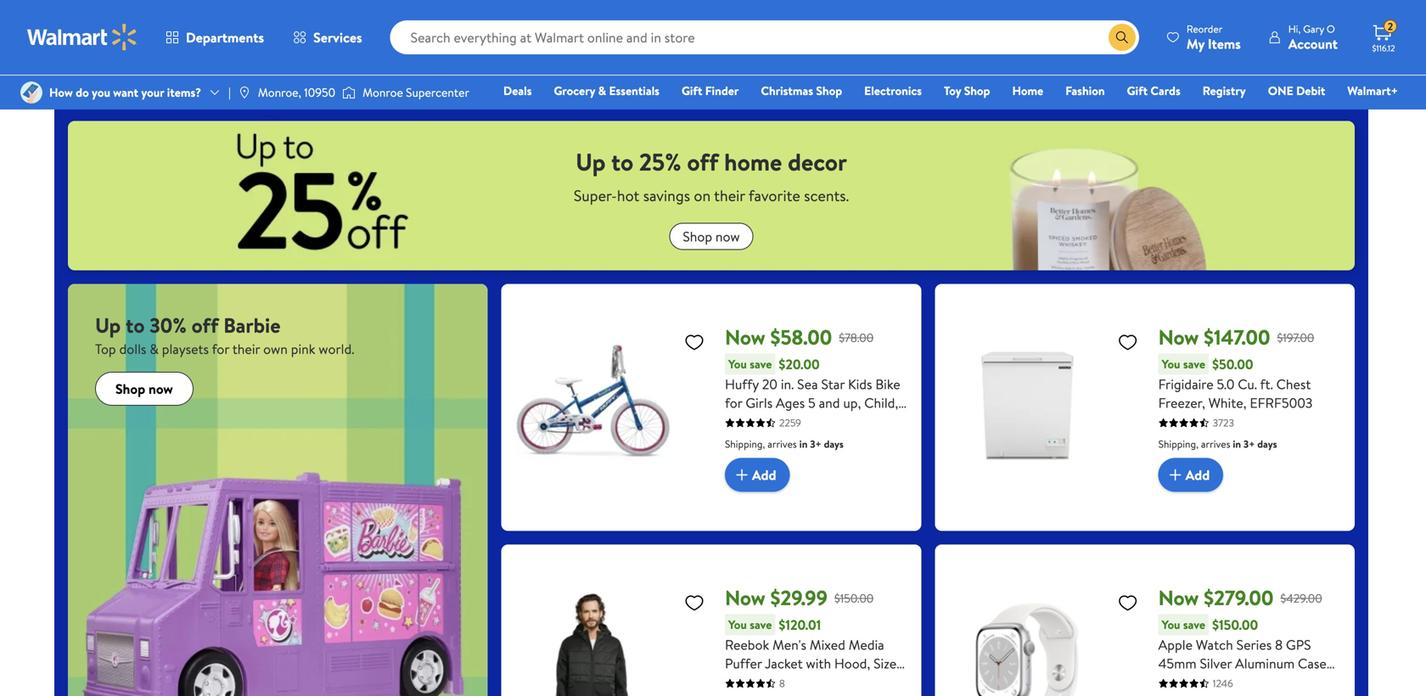 Task type: describe. For each thing, give the bounding box(es) containing it.
services
[[313, 28, 362, 47]]

pink
[[779, 412, 804, 431]]

arrives down 2259
[[768, 437, 797, 451]]

$116.12
[[1373, 42, 1395, 54]]

1246
[[1213, 676, 1233, 691]]

up to 25% off home decor super-hot savings on their favorite scents.
[[574, 145, 849, 206]]

today
[[757, 13, 782, 28]]

now $29.99 $150.00
[[725, 584, 874, 612]]

you save $120.01 reebok men's mixed media puffer jacket with hood, sizes m-2x
[[725, 616, 902, 692]]

shop right 'christmas' in the top of the page
[[816, 82, 842, 99]]

savings
[[643, 185, 690, 206]]

toy shop link
[[937, 82, 998, 100]]

efrf5003
[[1250, 394, 1313, 412]]

reebok
[[725, 636, 769, 654]]

shipping, down pickup
[[725, 42, 765, 57]]

fashion link
[[1058, 82, 1113, 100]]

ages
[[776, 394, 805, 412]]

1 horizontal spatial &
[[598, 82, 606, 99]]

search icon image
[[1116, 31, 1129, 44]]

& inside the up to 30% off barbie top dolls & playsets for their own pink world.
[[150, 340, 159, 358]]

3+ for now $58.00
[[810, 437, 822, 451]]

your
[[141, 84, 164, 101]]

deals
[[504, 82, 532, 99]]

1 horizontal spatial shipping, arrives tomorrow
[[725, 42, 844, 57]]

o
[[1327, 22, 1335, 36]]

how do you want your items?
[[49, 84, 201, 101]]

add button up 10950
[[292, 34, 357, 68]]

now for 25%
[[716, 227, 740, 246]]

Walmart Site-Wide search field
[[390, 20, 1139, 54]]

jacket
[[765, 654, 803, 673]]

ft.
[[1261, 375, 1273, 394]]

scents.
[[804, 185, 849, 206]]

0 horizontal spatial 8
[[779, 676, 785, 691]]

up for up to 30% off barbie
[[95, 311, 121, 340]]

silver
[[1200, 654, 1232, 673]]

gift cards
[[1127, 82, 1181, 99]]

now for 30%
[[149, 379, 173, 398]]

3+ for now $147.00
[[1244, 437, 1255, 451]]

$429.00
[[1281, 590, 1323, 607]]

$279.00
[[1204, 584, 1274, 612]]

you save $50.00 frigidaire 5.0 cu. ft. chest freezer, white, efrf5003
[[1159, 355, 1313, 412]]

5
[[808, 394, 816, 412]]

10950
[[304, 84, 336, 101]]

$50.00
[[1213, 355, 1254, 374]]

$29.99
[[771, 584, 828, 612]]

reorder
[[1187, 22, 1223, 36]]

hi,
[[1289, 22, 1301, 36]]

items?
[[167, 84, 201, 101]]

shop down on
[[683, 227, 712, 246]]

own
[[263, 340, 288, 358]]

to for 30%
[[126, 311, 145, 340]]

add to cart image for tomorrow
[[298, 41, 319, 62]]

christmas shop link
[[753, 82, 850, 100]]

pickup
[[725, 13, 754, 28]]

shipping, up services
[[292, 13, 332, 28]]

christmas shop
[[761, 82, 842, 99]]

0 horizontal spatial and
[[754, 412, 775, 431]]

add to cart image for shipping, arrives
[[732, 70, 752, 91]]

debit
[[1297, 82, 1326, 99]]

you save $20.00 huffy 20 in. sea star kids bike for girls ages 5 and up, child, blue and pink
[[725, 355, 901, 431]]

monroe supercenter
[[363, 84, 469, 101]]

frigidaire
[[1159, 375, 1214, 394]]

you for apple
[[1162, 617, 1181, 633]]

$58.00
[[771, 323, 832, 352]]

shipping, down freezer, on the bottom of page
[[1159, 437, 1199, 451]]

up,
[[843, 394, 861, 412]]

add to favorites list, reebok men's mixed media puffer jacket with hood, sizes m-2x image
[[684, 592, 705, 614]]

one debit link
[[1261, 82, 1333, 100]]

now for now $58.00
[[725, 323, 766, 352]]

you save $150.00 apple watch series 8 gps 45mm silver aluminum case with white sport band - m/l
[[1159, 616, 1327, 692]]

you
[[92, 84, 110, 101]]

Search search field
[[390, 20, 1139, 54]]

2x
[[742, 673, 757, 692]]

add to favorites list, huffy 20 in. sea star kids bike for girls ages 5 and up, child, blue and pink image
[[684, 332, 705, 353]]

shipping, arrives in 3+ days for $58.00
[[725, 437, 844, 451]]

men's
[[773, 636, 807, 654]]

45mm
[[1159, 654, 1197, 673]]

monroe, 10950
[[258, 84, 336, 101]]

up to 30% off barbie top dolls & playsets for their own pink world.
[[95, 311, 354, 358]]

off for home
[[687, 145, 719, 178]]

with inside you save $150.00 apple watch series 8 gps 45mm silver aluminum case with white sport band - m/l
[[1159, 673, 1184, 692]]

account
[[1289, 34, 1338, 53]]

to for 25%
[[611, 145, 634, 178]]

top
[[95, 340, 116, 358]]

hot
[[617, 185, 640, 206]]

one debit
[[1268, 82, 1326, 99]]

you for reebok
[[729, 617, 747, 633]]

3723
[[1213, 416, 1235, 430]]

gary
[[1304, 22, 1325, 36]]

2259
[[779, 416, 801, 430]]

toy
[[944, 82, 961, 99]]

2 vertical spatial add to cart image
[[1166, 465, 1186, 485]]

pickup today
[[725, 13, 782, 28]]

supercenter
[[406, 84, 469, 101]]

band
[[1261, 673, 1291, 692]]

dolls
[[119, 340, 146, 358]]

add to cart image
[[732, 465, 752, 485]]

want
[[113, 84, 138, 101]]

huffy
[[725, 375, 759, 394]]

watch
[[1196, 636, 1234, 654]]

add to favorites list, apple watch series 8 gps 45mm silver aluminum case with white sport band - m/l image
[[1118, 592, 1138, 614]]

8 inside you save $150.00 apple watch series 8 gps 45mm silver aluminum case with white sport band - m/l
[[1275, 636, 1283, 654]]

add button down the blue
[[725, 458, 790, 492]]

cu.
[[1238, 375, 1257, 394]]

5.0
[[1217, 375, 1235, 394]]

for inside the up to 30% off barbie top dolls & playsets for their own pink world.
[[212, 340, 229, 358]]

media
[[849, 636, 885, 654]]

you for huffy
[[729, 356, 747, 372]]

shop right toy
[[964, 82, 990, 99]]

home
[[1013, 82, 1044, 99]]

grocery
[[554, 82, 595, 99]]

now $58.00 $78.00
[[725, 323, 874, 352]]

|
[[228, 84, 231, 101]]

gift for gift finder
[[682, 82, 703, 99]]

add to favorites list, frigidaire 5.0 cu. ft. chest freezer, white, efrf5003 image
[[1118, 332, 1138, 353]]



Task type: vqa. For each thing, say whether or not it's contained in the screenshot.
the left $150.00
yes



Task type: locate. For each thing, give the bounding box(es) containing it.
$120.01
[[779, 616, 821, 634]]

world.
[[319, 340, 354, 358]]

shipping, arrives tomorrow down today
[[725, 42, 844, 57]]

2
[[1388, 19, 1394, 34]]

20
[[762, 375, 778, 394]]

off for barbie
[[192, 311, 219, 340]]

0 horizontal spatial now
[[149, 379, 173, 398]]

save inside you save $20.00 huffy 20 in. sea star kids bike for girls ages 5 and up, child, blue and pink
[[750, 356, 772, 372]]

 image
[[20, 82, 42, 104]]

save for frigidaire
[[1184, 356, 1206, 372]]

gift finder
[[682, 82, 739, 99]]

you inside you save $120.01 reebok men's mixed media puffer jacket with hood, sizes m-2x
[[729, 617, 747, 633]]

add down the walmart site-wide search box at the top
[[752, 71, 777, 89]]

3+ down 5
[[810, 437, 822, 451]]

0 horizontal spatial shop now
[[115, 379, 173, 398]]

1 horizontal spatial $150.00
[[1213, 616, 1259, 634]]

aluminum
[[1236, 654, 1295, 673]]

to inside the up to 25% off home decor super-hot savings on their favorite scents.
[[611, 145, 634, 178]]

3+
[[810, 437, 822, 451], [1244, 437, 1255, 451]]

1 horizontal spatial with
[[1159, 673, 1184, 692]]

1 horizontal spatial gift
[[1127, 82, 1148, 99]]

shop now
[[683, 227, 740, 246], [115, 379, 173, 398]]

you inside you save $20.00 huffy 20 in. sea star kids bike for girls ages 5 and up, child, blue and pink
[[729, 356, 747, 372]]

add to cart image down freezer, on the bottom of page
[[1166, 465, 1186, 485]]

&
[[598, 82, 606, 99], [150, 340, 159, 358]]

1 horizontal spatial off
[[687, 145, 719, 178]]

0 horizontal spatial in
[[800, 437, 808, 451]]

 image right 10950
[[342, 84, 356, 101]]

you for frigidaire
[[1162, 356, 1181, 372]]

you
[[729, 356, 747, 372], [1162, 356, 1181, 372], [729, 617, 747, 633], [1162, 617, 1181, 633]]

hood,
[[835, 654, 871, 673]]

1 horizontal spatial in
[[1233, 437, 1241, 451]]

you inside you save $150.00 apple watch series 8 gps 45mm silver aluminum case with white sport band - m/l
[[1162, 617, 1181, 633]]

up inside the up to 30% off barbie top dolls & playsets for their own pink world.
[[95, 311, 121, 340]]

1 vertical spatial $150.00
[[1213, 616, 1259, 634]]

with inside you save $120.01 reebok men's mixed media puffer jacket with hood, sizes m-2x
[[806, 654, 831, 673]]

save inside you save $120.01 reebok men's mixed media puffer jacket with hood, sizes m-2x
[[750, 617, 772, 633]]

1 days from the left
[[824, 437, 844, 451]]

1 horizontal spatial 8
[[1275, 636, 1283, 654]]

1 vertical spatial for
[[725, 394, 743, 412]]

departments
[[186, 28, 264, 47]]

2 horizontal spatial add to cart image
[[1166, 465, 1186, 485]]

for right the playsets
[[212, 340, 229, 358]]

0 horizontal spatial 3+
[[810, 437, 822, 451]]

save up reebok
[[750, 617, 772, 633]]

and
[[819, 394, 840, 412], [754, 412, 775, 431]]

sport
[[1225, 673, 1258, 692]]

1 vertical spatial now
[[149, 379, 173, 398]]

off
[[687, 145, 719, 178], [192, 311, 219, 340]]

christmas
[[761, 82, 813, 99]]

now for now $147.00
[[1159, 323, 1199, 352]]

$150.00 up the media
[[835, 590, 874, 607]]

decor
[[788, 145, 847, 178]]

add to cart image
[[298, 41, 319, 62], [732, 70, 752, 91], [1166, 465, 1186, 485]]

tomorrow up monroe
[[366, 13, 410, 28]]

1 vertical spatial to
[[126, 311, 145, 340]]

now up huffy
[[725, 323, 766, 352]]

0 horizontal spatial $150.00
[[835, 590, 874, 607]]

days for $58.00
[[824, 437, 844, 451]]

for
[[212, 340, 229, 358], [725, 394, 743, 412]]

0 vertical spatial shop now
[[683, 227, 740, 246]]

you up reebok
[[729, 617, 747, 633]]

you inside the you save $50.00 frigidaire 5.0 cu. ft. chest freezer, white, efrf5003
[[1162, 356, 1181, 372]]

and left 2259
[[754, 412, 775, 431]]

days for $147.00
[[1258, 437, 1278, 451]]

add down girls
[[752, 466, 777, 484]]

now up the frigidaire
[[1159, 323, 1199, 352]]

freezer,
[[1159, 394, 1206, 412]]

white
[[1187, 673, 1222, 692]]

add to cart image left 'christmas' in the top of the page
[[732, 70, 752, 91]]

1 horizontal spatial shop now button
[[669, 223, 754, 250]]

off right the 30%
[[192, 311, 219, 340]]

save up the frigidaire
[[1184, 356, 1206, 372]]

0 horizontal spatial shipping, arrives in 3+ days
[[725, 437, 844, 451]]

departments button
[[151, 17, 279, 58]]

0 vertical spatial add to cart image
[[298, 41, 319, 62]]

1 horizontal spatial tomorrow
[[800, 42, 844, 57]]

shipping, arrives in 3+ days down 3723
[[1159, 437, 1278, 451]]

their inside the up to 25% off home decor super-hot savings on their favorite scents.
[[714, 185, 745, 206]]

up up super-
[[576, 145, 606, 178]]

blue
[[725, 412, 751, 431]]

1 vertical spatial their
[[232, 340, 260, 358]]

0 horizontal spatial up
[[95, 311, 121, 340]]

sizes
[[874, 654, 902, 673]]

0 horizontal spatial shop now button
[[95, 372, 193, 406]]

up for up to 25% off home decor
[[576, 145, 606, 178]]

tomorrow
[[366, 13, 410, 28], [800, 42, 844, 57]]

2 3+ from the left
[[1244, 437, 1255, 451]]

off inside the up to 30% off barbie top dolls & playsets for their own pink world.
[[192, 311, 219, 340]]

0 vertical spatial to
[[611, 145, 634, 178]]

1 3+ from the left
[[810, 437, 822, 451]]

1 horizontal spatial up
[[576, 145, 606, 178]]

their right on
[[714, 185, 745, 206]]

shop now for 30%
[[115, 379, 173, 398]]

0 horizontal spatial add to cart image
[[298, 41, 319, 62]]

to up hot
[[611, 145, 634, 178]]

0 vertical spatial shop now button
[[669, 223, 754, 250]]

series
[[1237, 636, 1272, 654]]

shop now button for 30%
[[95, 372, 193, 406]]

shop now for 25%
[[683, 227, 740, 246]]

shop now button down on
[[669, 223, 754, 250]]

favorite
[[749, 185, 801, 206]]

1 horizontal spatial add to cart image
[[732, 70, 752, 91]]

shipping, arrives tomorrow up services
[[292, 13, 410, 28]]

add for add button below 3723
[[1186, 466, 1210, 484]]

do
[[76, 84, 89, 101]]

1 horizontal spatial now
[[716, 227, 740, 246]]

now
[[725, 323, 766, 352], [1159, 323, 1199, 352], [725, 584, 766, 612], [1159, 584, 1199, 612]]

add button down 3723
[[1159, 458, 1224, 492]]

add to cart image up 10950
[[298, 41, 319, 62]]

shipping, arrives tomorrow
[[292, 13, 410, 28], [725, 42, 844, 57]]

0 horizontal spatial shipping, arrives tomorrow
[[292, 13, 410, 28]]

$150.00 inside now $29.99 $150.00
[[835, 590, 874, 607]]

$150.00 for save
[[1213, 616, 1259, 634]]

0 horizontal spatial  image
[[238, 86, 251, 99]]

1 vertical spatial 8
[[779, 676, 785, 691]]

gift for gift cards
[[1127, 82, 1148, 99]]

walmart+
[[1348, 82, 1398, 99]]

walmart+ link
[[1340, 82, 1406, 100]]

shipping, arrives in 3+ days for $147.00
[[1159, 437, 1278, 451]]

their left own
[[232, 340, 260, 358]]

0 horizontal spatial to
[[126, 311, 145, 340]]

$78.00
[[839, 329, 874, 346]]

to
[[611, 145, 634, 178], [126, 311, 145, 340]]

& right grocery
[[598, 82, 606, 99]]

0 vertical spatial up
[[576, 145, 606, 178]]

registry link
[[1195, 82, 1254, 100]]

now for now $29.99
[[725, 584, 766, 612]]

save for apple
[[1184, 617, 1206, 633]]

1 horizontal spatial their
[[714, 185, 745, 206]]

0 vertical spatial $150.00
[[835, 590, 874, 607]]

1 vertical spatial tomorrow
[[800, 42, 844, 57]]

shipping, arrives in 3+ days down 2259
[[725, 437, 844, 451]]

barbie
[[223, 311, 281, 340]]

shop now button
[[669, 223, 754, 250], [95, 372, 193, 406]]

shop down dolls
[[115, 379, 145, 398]]

8 down jacket
[[779, 676, 785, 691]]

their inside the up to 30% off barbie top dolls & playsets for their own pink world.
[[232, 340, 260, 358]]

 image
[[342, 84, 356, 101], [238, 86, 251, 99]]

shop now button down dolls
[[95, 372, 193, 406]]

shop now down on
[[683, 227, 740, 246]]

1 vertical spatial shipping, arrives tomorrow
[[725, 42, 844, 57]]

reorder my items
[[1187, 22, 1241, 53]]

up left the 30%
[[95, 311, 121, 340]]

0 horizontal spatial &
[[150, 340, 159, 358]]

playsets
[[162, 340, 209, 358]]

1 vertical spatial shop now
[[115, 379, 173, 398]]

shop
[[816, 82, 842, 99], [964, 82, 990, 99], [683, 227, 712, 246], [115, 379, 145, 398]]

2 gift from the left
[[1127, 82, 1148, 99]]

0 horizontal spatial tomorrow
[[366, 13, 410, 28]]

add button
[[292, 34, 357, 68], [725, 63, 790, 97], [725, 458, 790, 492], [1159, 458, 1224, 492]]

and right 5
[[819, 394, 840, 412]]

on
[[694, 185, 711, 206]]

2 in from the left
[[1233, 437, 1241, 451]]

in down 3723
[[1233, 437, 1241, 451]]

0 horizontal spatial off
[[192, 311, 219, 340]]

tomorrow up the christmas shop
[[800, 42, 844, 57]]

save for reebok
[[750, 617, 772, 633]]

0 horizontal spatial days
[[824, 437, 844, 451]]

up inside the up to 25% off home decor super-hot savings on their favorite scents.
[[576, 145, 606, 178]]

0 vertical spatial &
[[598, 82, 606, 99]]

1 vertical spatial shop now button
[[95, 372, 193, 406]]

chest
[[1277, 375, 1311, 394]]

save up 20
[[750, 356, 772, 372]]

save
[[750, 356, 772, 372], [1184, 356, 1206, 372], [750, 617, 772, 633], [1184, 617, 1206, 633]]

m-
[[725, 673, 742, 692]]

save up apple
[[1184, 617, 1206, 633]]

with left hood,
[[806, 654, 831, 673]]

toy shop
[[944, 82, 990, 99]]

arrives
[[334, 13, 364, 28], [768, 42, 797, 57], [768, 437, 797, 451], [1201, 437, 1231, 451]]

add for add button below the blue
[[752, 466, 777, 484]]

 image for monroe, 10950
[[238, 86, 251, 99]]

$150.00 for $29.99
[[835, 590, 874, 607]]

0 vertical spatial tomorrow
[[366, 13, 410, 28]]

arrives up services
[[334, 13, 364, 28]]

add
[[319, 42, 343, 61], [752, 71, 777, 89], [752, 466, 777, 484], [1186, 466, 1210, 484]]

$197.00
[[1277, 329, 1315, 346]]

finder
[[705, 82, 739, 99]]

8 left gps
[[1275, 636, 1283, 654]]

shop now button for 25%
[[669, 223, 754, 250]]

add button down the walmart site-wide search box at the top
[[725, 63, 790, 97]]

off inside the up to 25% off home decor super-hot savings on their favorite scents.
[[687, 145, 719, 178]]

add for add button below the walmart site-wide search box at the top
[[752, 71, 777, 89]]

0 vertical spatial 8
[[1275, 636, 1283, 654]]

$150.00 inside you save $150.00 apple watch series 8 gps 45mm silver aluminum case with white sport band - m/l
[[1213, 616, 1259, 634]]

& right dolls
[[150, 340, 159, 358]]

1 horizontal spatial days
[[1258, 437, 1278, 451]]

deals link
[[496, 82, 540, 100]]

services button
[[279, 17, 377, 58]]

how
[[49, 84, 73, 101]]

in for $58.00
[[800, 437, 808, 451]]

monroe
[[363, 84, 403, 101]]

electronics link
[[857, 82, 930, 100]]

1 horizontal spatial to
[[611, 145, 634, 178]]

off up on
[[687, 145, 719, 178]]

1 vertical spatial off
[[192, 311, 219, 340]]

1 horizontal spatial shop now
[[683, 227, 740, 246]]

1 horizontal spatial for
[[725, 394, 743, 412]]

electronics
[[864, 82, 922, 99]]

days down the efrf5003
[[1258, 437, 1278, 451]]

1 gift from the left
[[682, 82, 703, 99]]

home
[[724, 145, 782, 178]]

now up reebok
[[725, 584, 766, 612]]

arrives down 3723
[[1201, 437, 1231, 451]]

add down freezer, on the bottom of page
[[1186, 466, 1210, 484]]

now down the playsets
[[149, 379, 173, 398]]

to left the 30%
[[126, 311, 145, 340]]

save inside the you save $50.00 frigidaire 5.0 cu. ft. chest freezer, white, efrf5003
[[1184, 356, 1206, 372]]

you up apple
[[1162, 617, 1181, 633]]

1 horizontal spatial 3+
[[1244, 437, 1255, 451]]

1 horizontal spatial and
[[819, 394, 840, 412]]

with
[[806, 654, 831, 673], [1159, 673, 1184, 692]]

in down 2259
[[800, 437, 808, 451]]

you up huffy
[[729, 356, 747, 372]]

now down the up to 25% off home decor super-hot savings on their favorite scents.
[[716, 227, 740, 246]]

puffer
[[725, 654, 762, 673]]

 image right |
[[238, 86, 251, 99]]

$150.00 down $279.00
[[1213, 616, 1259, 634]]

star
[[821, 375, 845, 394]]

shop now down dolls
[[115, 379, 173, 398]]

0 horizontal spatial with
[[806, 654, 831, 673]]

save inside you save $150.00 apple watch series 8 gps 45mm silver aluminum case with white sport band - m/l
[[1184, 617, 1206, 633]]

$20.00
[[779, 355, 820, 374]]

0 horizontal spatial for
[[212, 340, 229, 358]]

3+ down 'white,' at the bottom
[[1244, 437, 1255, 451]]

shipping, down the blue
[[725, 437, 765, 451]]

up
[[576, 145, 606, 178], [95, 311, 121, 340]]

0 horizontal spatial gift
[[682, 82, 703, 99]]

save for huffy
[[750, 356, 772, 372]]

hi, gary o account
[[1289, 22, 1338, 53]]

 image for monroe supercenter
[[342, 84, 356, 101]]

days down up,
[[824, 437, 844, 451]]

with left white
[[1159, 673, 1184, 692]]

essentials
[[609, 82, 660, 99]]

their for home
[[714, 185, 745, 206]]

monroe,
[[258, 84, 301, 101]]

add up 10950
[[319, 42, 343, 61]]

to inside the up to 30% off barbie top dolls & playsets for their own pink world.
[[126, 311, 145, 340]]

0 vertical spatial their
[[714, 185, 745, 206]]

1 horizontal spatial shipping, arrives in 3+ days
[[1159, 437, 1278, 451]]

1 vertical spatial &
[[150, 340, 159, 358]]

1 vertical spatial add to cart image
[[732, 70, 752, 91]]

2 shipping, arrives in 3+ days from the left
[[1159, 437, 1278, 451]]

0 vertical spatial off
[[687, 145, 719, 178]]

for inside you save $20.00 huffy 20 in. sea star kids bike for girls ages 5 and up, child, blue and pink
[[725, 394, 743, 412]]

pink
[[291, 340, 315, 358]]

0 vertical spatial now
[[716, 227, 740, 246]]

gift left "finder"
[[682, 82, 703, 99]]

add for add button over 10950
[[319, 42, 343, 61]]

0 vertical spatial shipping, arrives tomorrow
[[292, 13, 410, 28]]

1 in from the left
[[800, 437, 808, 451]]

1 shipping, arrives in 3+ days from the left
[[725, 437, 844, 451]]

child,
[[865, 394, 899, 412]]

gift inside 'link'
[[682, 82, 703, 99]]

gps
[[1286, 636, 1312, 654]]

cards
[[1151, 82, 1181, 99]]

in for $147.00
[[1233, 437, 1241, 451]]

their for barbie
[[232, 340, 260, 358]]

-
[[1294, 673, 1299, 692]]

you up the frigidaire
[[1162, 356, 1181, 372]]

sea
[[797, 375, 818, 394]]

now for now $279.00
[[1159, 584, 1199, 612]]

now up apple
[[1159, 584, 1199, 612]]

0 vertical spatial for
[[212, 340, 229, 358]]

1 horizontal spatial  image
[[342, 84, 356, 101]]

girls
[[746, 394, 773, 412]]

arrives down today
[[768, 42, 797, 57]]

$147.00
[[1204, 323, 1271, 352]]

2 days from the left
[[1258, 437, 1278, 451]]

0 horizontal spatial their
[[232, 340, 260, 358]]

gift left the cards on the top right of the page
[[1127, 82, 1148, 99]]

walmart image
[[27, 24, 138, 51]]

1 vertical spatial up
[[95, 311, 121, 340]]

now $147.00 $197.00
[[1159, 323, 1315, 352]]

30%
[[150, 311, 187, 340]]

for left girls
[[725, 394, 743, 412]]



